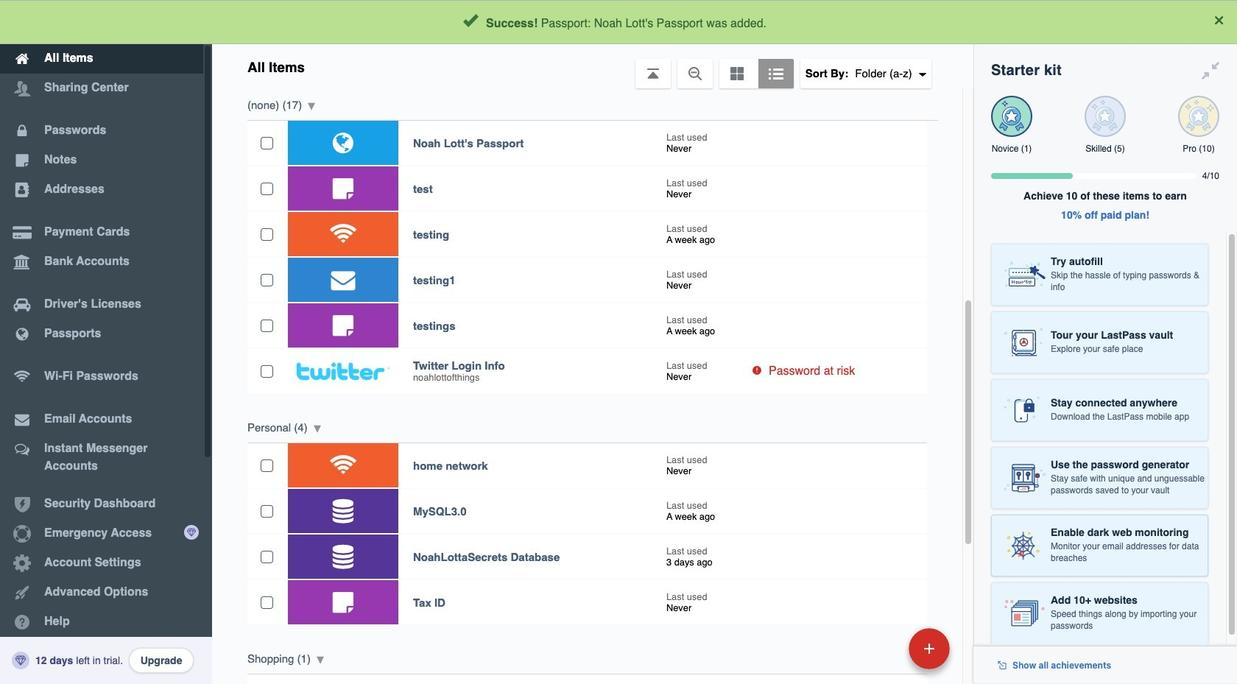 Task type: describe. For each thing, give the bounding box(es) containing it.
new item navigation
[[808, 624, 959, 684]]

main navigation navigation
[[0, 0, 212, 684]]



Task type: locate. For each thing, give the bounding box(es) containing it.
alert
[[0, 0, 1237, 44]]

Search search field
[[355, 6, 943, 38]]

new item element
[[808, 627, 955, 669]]

vault options navigation
[[212, 44, 974, 88]]

search my vault text field
[[355, 6, 943, 38]]



Task type: vqa. For each thing, say whether or not it's contained in the screenshot.
LastPass 'image'
no



